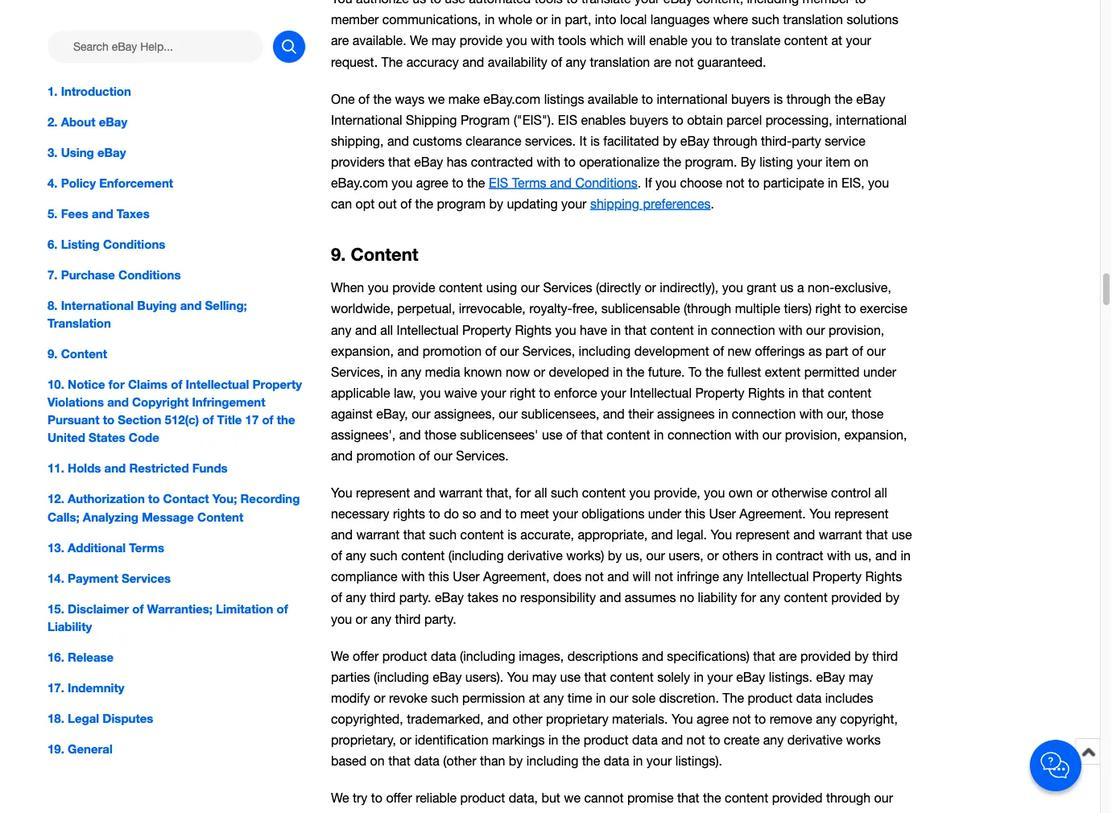 Task type: vqa. For each thing, say whether or not it's contained in the screenshot.
kichking link
no



Task type: locate. For each thing, give the bounding box(es) containing it.
1 vertical spatial to-
[[687, 812, 704, 813]]

services, up developed
[[522, 343, 575, 358]]

1 vertical spatial tools
[[558, 33, 586, 48]]

you inside "we try to offer reliable product data, but we cannot promise that the content provided through our services will always be available, accurate, complete, and up-to-date. you agree that ebay is no"
[[737, 812, 758, 813]]

takes
[[467, 590, 499, 605]]

not up create on the right of page
[[732, 712, 751, 726]]

1 horizontal spatial services
[[331, 812, 380, 813]]

irrevocable,
[[459, 301, 526, 316]]

0 vertical spatial under
[[863, 364, 896, 379]]

and inside the 5. fees and taxes link
[[92, 206, 113, 221]]

18.
[[48, 711, 64, 726]]

2 horizontal spatial are
[[779, 649, 797, 663]]

will inside "we try to offer reliable product data, but we cannot promise that the content provided through our services will always be available, accurate, complete, and up-to-date. you agree that ebay is no"
[[384, 812, 402, 813]]

1 vertical spatial accurate,
[[524, 812, 578, 813]]

0 horizontal spatial services,
[[331, 364, 384, 379]]

0 horizontal spatial we
[[428, 91, 445, 106]]

updating
[[507, 196, 558, 211]]

services,
[[522, 343, 575, 358], [331, 364, 384, 379]]

conditions
[[575, 175, 638, 190], [103, 237, 165, 251], [118, 268, 181, 282]]

to down has
[[452, 175, 463, 190]]

0 horizontal spatial agree
[[416, 175, 448, 190]]

for right liability
[[741, 590, 756, 605]]

conditions down taxes
[[103, 237, 165, 251]]

us left a
[[780, 280, 794, 295]]

0 vertical spatial those
[[852, 406, 884, 421]]

9. up 10.
[[48, 347, 58, 361]]

ebay up 4. policy enforcement
[[97, 145, 126, 160]]

0 vertical spatial agree
[[416, 175, 448, 190]]

1 horizontal spatial content
[[197, 510, 243, 524]]

agreement.
[[740, 506, 806, 521]]

provide inside when you provide content using our services (directly or indirectly), you grant us a non-exclusive, worldwide, perpetual, irrevocable, royalty-free, sublicensable (through multiple tiers) right to exercise any and all intellectual property rights you have in that content in connection with our provision, expansion, and promotion of our services, including development of new offerings as part of our services, in any media known now or developed in the future. to the fullest extent permitted under applicable law, you waive your right to enforce your intellectual property rights in that content against ebay, our assignees, our sublicensees, and their assignees in connection with our, those assignees', and those sublicensees' use of that content in connection with our provision, expansion, and promotion of our services.
[[392, 280, 435, 295]]

product up available,
[[460, 791, 505, 806]]

are down the enable
[[654, 54, 672, 69]]

eis,
[[841, 175, 865, 190]]

of right limitation
[[277, 601, 288, 616]]

0 vertical spatial ebay.com
[[483, 91, 541, 106]]

your down specifications)
[[707, 670, 733, 684]]

at up other
[[529, 691, 540, 705]]

0 horizontal spatial on
[[370, 754, 385, 768]]

1 vertical spatial third
[[395, 611, 421, 626]]

accurate, inside "we try to offer reliable product data, but we cannot promise that the content provided through our services will always be available, accurate, complete, and up-to-date. you agree that ebay is no"
[[524, 812, 578, 813]]

on down proprietary,
[[370, 754, 385, 768]]

13. additional terms
[[48, 540, 164, 555]]

of down sublicensees,
[[566, 427, 577, 442]]

multiple
[[735, 301, 780, 316]]

our inside we offer product data (including images, descriptions and specifications) that are provided by third parties (including ebay users). you may use that content solely in your ebay listings. ebay may modify or revoke such permission at any time in our sole discretion. the product data includes copyrighted, trademarked, and other proprietary materials. you agree not to remove any copyright, proprietary, or identification markings in the product data and not to create any derivative works based on that data (other than by including the data in your listings).
[[610, 691, 628, 705]]

guaranteed.
[[697, 54, 766, 69]]

necessary
[[331, 506, 389, 521]]

you inside you authorize us to use automated tools to translate your ebay content, including member-to- member communications, in whole or in part, into local languages where such translation solutions are available. we may provide you with tools which will enable you to translate content at your request. the accuracy and availability of any translation are not guaranteed.
[[331, 0, 352, 6]]

use inside you authorize us to use automated tools to translate your ebay content, including member-to- member communications, in whole or in part, into local languages where such translation solutions are available. we may provide you with tools which will enable you to translate content at your request. the accuracy and availability of any translation are not guaranteed.
[[445, 0, 465, 6]]

1 vertical spatial user
[[453, 569, 480, 584]]

by inside the . if you choose not to participate in eis, you can opt out of the program by updating your
[[489, 196, 503, 211]]

to
[[688, 364, 702, 379]]

1 vertical spatial for
[[515, 485, 531, 500]]

0 vertical spatial we
[[410, 33, 428, 48]]

represent down control
[[835, 506, 889, 521]]

those right our,
[[852, 406, 884, 421]]

of left new
[[713, 343, 724, 358]]

or right whole
[[536, 12, 548, 27]]

17.
[[48, 681, 64, 695]]

0 horizontal spatial provide
[[392, 280, 435, 295]]

obtain
[[687, 112, 723, 127]]

or up sublicensable
[[645, 280, 656, 295]]

services
[[543, 280, 592, 295], [122, 571, 171, 585], [331, 812, 380, 813]]

use inside when you provide content using our services (directly or indirectly), you grant us a non-exclusive, worldwide, perpetual, irrevocable, royalty-free, sublicensable (through multiple tiers) right to exercise any and all intellectual property rights you have in that content in connection with our provision, expansion, and promotion of our services, including development of new offerings as part of our services, in any media known now or developed in the future. to the fullest extent permitted under applicable law, you waive your right to enforce your intellectual property rights in that content against ebay, our assignees, our sublicensees, and their assignees in connection with our, those assignees', and those sublicensees' use of that content in connection with our provision, expansion, and promotion of our services.
[[542, 427, 562, 442]]

0 horizontal spatial those
[[425, 427, 457, 442]]

0 vertical spatial to-
[[855, 0, 871, 6]]

buying
[[137, 298, 177, 313]]

provision,
[[829, 322, 884, 337], [785, 427, 841, 442]]

through up processing,
[[787, 91, 831, 106]]

listings.
[[769, 670, 813, 684]]

to- up the solutions at top right
[[855, 0, 871, 6]]

listing
[[61, 237, 100, 251]]

or right now on the left of the page
[[534, 364, 545, 379]]

1 vertical spatial services
[[122, 571, 171, 585]]

when you provide content using our services (directly or indirectly), you grant us a non-exclusive, worldwide, perpetual, irrevocable, royalty-free, sublicensable (through multiple tiers) right to exercise any and all intellectual property rights you have in that content in connection with our provision, expansion, and promotion of our services, including development of new offerings as part of our services, in any media known now or developed in the future. to the fullest extent permitted under applicable law, you waive your right to enforce your intellectual property rights in that content against ebay, our assignees, our sublicensees, and their assignees in connection with our, those assignees', and those sublicensees' use of that content in connection with our provision, expansion, and promotion of our services.
[[331, 280, 908, 463]]

0 horizontal spatial us,
[[625, 548, 643, 563]]

your down known at the left top
[[481, 385, 506, 400]]

1 horizontal spatial agree
[[697, 712, 729, 726]]

1 horizontal spatial derivative
[[787, 733, 843, 747]]

international up obtain
[[657, 91, 728, 106]]

not down by
[[726, 175, 745, 190]]

content inside we offer product data (including images, descriptions and specifications) that are provided by third parties (including ebay users). you may use that content solely in your ebay listings. ebay may modify or revoke such permission at any time in our sole discretion. the product data includes copyrighted, trademarked, and other proprietary materials. you agree not to remove any copyright, proprietary, or identification markings in the product data and not to create any derivative works based on that data (other than by including the data in your listings).
[[610, 670, 654, 684]]

violations
[[48, 395, 104, 410]]

is inside "we try to offer reliable product data, but we cannot promise that the content provided through our services will always be available, accurate, complete, and up-to-date. you agree that ebay is no"
[[856, 812, 865, 813]]

out
[[378, 196, 397, 211]]

data,
[[509, 791, 538, 806]]

all
[[380, 322, 393, 337], [535, 485, 547, 500], [875, 485, 887, 500]]

third-
[[761, 133, 792, 148]]

international inside the 8. international buying and selling; translation
[[61, 298, 134, 313]]

any inside you authorize us to use automated tools to translate your ebay content, including member-to- member communications, in whole or in part, into local languages where such translation solutions are available. we may provide you with tools which will enable you to translate content at your request. the accuracy and availability of any translation are not guaranteed.
[[566, 54, 586, 69]]

that inside one of the ways we make ebay.com listings available to international buyers is through the ebay international shipping program ("eis"). eis enables buyers to obtain parcel processing, international shipping, and customs clearance services. it is facilitated by ebay through third-party service providers that ebay has contracted with to operationalize the program. by listing your item on ebay.com you agree to the
[[388, 154, 410, 169]]

law,
[[394, 385, 416, 400]]

international
[[657, 91, 728, 106], [836, 112, 907, 127]]

our left services. at the left bottom
[[434, 448, 452, 463]]

the inside the . if you choose not to participate in eis, you can opt out of the program by updating your
[[415, 196, 433, 211]]

available.
[[352, 33, 406, 48]]

1 horizontal spatial under
[[863, 364, 896, 379]]

0 horizontal spatial derivative
[[507, 548, 563, 563]]

is down works on the right of the page
[[856, 812, 865, 813]]

not up assumes
[[655, 569, 673, 584]]

grant
[[747, 280, 777, 295]]

0 horizontal spatial 9.
[[48, 347, 58, 361]]

0 horizontal spatial international
[[61, 298, 134, 313]]

selling;
[[205, 298, 247, 313]]

of
[[551, 54, 562, 69], [358, 91, 370, 106], [400, 196, 412, 211], [485, 343, 496, 358], [713, 343, 724, 358], [852, 343, 863, 358], [171, 377, 182, 392], [202, 413, 214, 427], [262, 413, 273, 427], [566, 427, 577, 442], [419, 448, 430, 463], [331, 548, 342, 563], [331, 590, 342, 605], [132, 601, 144, 616], [277, 601, 288, 616]]

product up revoke
[[382, 649, 427, 663]]

content down out
[[351, 243, 418, 264]]

0 horizontal spatial all
[[380, 322, 393, 337]]

2 horizontal spatial rights
[[865, 569, 902, 584]]

rights inside you represent and warrant that, for all such content you provide, you own or otherwise control all necessary rights to do so and to meet your obligations under this user agreement. you represent and warrant that such content is accurate, appropriate, and legal. you represent and warrant that use of any such content (including derivative works) by us, our users, or others in contract with us, and in compliance with this user agreement, does not and will not infringe any intellectual property rights of any third party. ebay takes no responsibility and assumes no liability for any content provided by you or any third party.
[[865, 569, 902, 584]]

is inside you represent and warrant that, for all such content you provide, you own or otherwise control all necessary rights to do so and to meet your obligations under this user agreement. you represent and warrant that such content is accurate, appropriate, and legal. you represent and warrant that use of any such content (including derivative works) by us, our users, or others in contract with us, and in compliance with this user agreement, does not and will not infringe any intellectual property rights of any third party. ebay takes no responsibility and assumes no liability for any content provided by you or any third party.
[[508, 527, 517, 542]]

2 vertical spatial content
[[197, 510, 243, 524]]

1 horizontal spatial no
[[680, 590, 694, 605]]

processing,
[[766, 112, 832, 127]]

1 horizontal spatial provide
[[460, 33, 503, 48]]

preferences
[[643, 196, 711, 211]]

1 vertical spatial translation
[[590, 54, 650, 69]]

7.
[[48, 268, 58, 282]]

0 vertical spatial provide
[[460, 33, 503, 48]]

the left future.
[[626, 364, 645, 379]]

0 vertical spatial provided
[[831, 590, 882, 605]]

intellectual up infringement
[[186, 377, 249, 392]]

not down works)
[[585, 569, 604, 584]]

3. using ebay
[[48, 145, 126, 160]]

expansion, down our,
[[844, 427, 907, 442]]

1 horizontal spatial may
[[532, 670, 557, 684]]

with right compliance
[[401, 569, 425, 584]]

may up includes
[[849, 670, 873, 684]]

this down do
[[429, 569, 449, 584]]

0 vertical spatial derivative
[[507, 548, 563, 563]]

using
[[61, 145, 94, 160]]

sole
[[632, 691, 656, 705]]

to up part,
[[566, 0, 578, 6]]

content up notice
[[61, 347, 107, 361]]

so
[[462, 506, 476, 521]]

the down proprietary
[[562, 733, 580, 747]]

we inside "we try to offer reliable product data, but we cannot promise that the content provided through our services will always be available, accurate, complete, and up-to-date. you agree that ebay is no"
[[564, 791, 581, 806]]

ebay inside you authorize us to use automated tools to translate your ebay content, including member-to- member communications, in whole or in part, into local languages where such translation solutions are available. we may provide you with tools which will enable you to translate content at your request. the accuracy and availability of any translation are not guaranteed.
[[663, 0, 693, 6]]

0 horizontal spatial this
[[429, 569, 449, 584]]

0 vertical spatial the
[[381, 54, 403, 69]]

warrant down control
[[819, 527, 862, 542]]

the inside the 10. notice for claims of intellectual property violations and copyright infringement pursuant to section 512(c) of title 17 of the united states code
[[277, 413, 295, 427]]

13. additional terms link
[[48, 539, 305, 556]]

with left our,
[[799, 406, 823, 421]]

you up necessary
[[331, 485, 352, 500]]

agree inside "we try to offer reliable product data, but we cannot promise that the content provided through our services will always be available, accurate, complete, and up-to-date. you agree that ebay is no"
[[762, 812, 794, 813]]

including inside when you provide content using our services (directly or indirectly), you grant us a non-exclusive, worldwide, perpetual, irrevocable, royalty-free, sublicensable (through multiple tiers) right to exercise any and all intellectual property rights you have in that content in connection with our provision, expansion, and promotion of our services, including development of new offerings as part of our services, in any media known now or developed in the future. to the fullest extent permitted under applicable law, you waive your right to enforce your intellectual property rights in that content against ebay, our assignees, our sublicensees, and their assignees in connection with our, those assignees', and those sublicensees' use of that content in connection with our provision, expansion, and promotion of our services.
[[579, 343, 631, 358]]

under
[[863, 364, 896, 379], [648, 506, 681, 521]]

users,
[[669, 548, 704, 563]]

buyers
[[731, 91, 770, 106], [630, 112, 668, 127]]

restricted
[[129, 461, 189, 476]]

to inside the 10. notice for claims of intellectual property violations and copyright infringement pursuant to section 512(c) of title 17 of the united states code
[[103, 413, 114, 427]]

international inside one of the ways we make ebay.com listings available to international buyers is through the ebay international shipping program ("eis"). eis enables buyers to obtain parcel processing, international shipping, and customs clearance services. it is facilitated by ebay through third-party service providers that ebay has contracted with to operationalize the program. by listing your item on ebay.com you agree to the
[[331, 112, 402, 127]]

1 horizontal spatial 9.
[[331, 243, 346, 264]]

agree right date.
[[762, 812, 794, 813]]

to right 'try'
[[371, 791, 383, 806]]

of right one
[[358, 91, 370, 106]]

is up agreement,
[[508, 527, 517, 542]]

1 horizontal spatial 9. content
[[331, 243, 418, 264]]

1 vertical spatial 9. content
[[48, 347, 107, 361]]

0 vertical spatial including
[[747, 0, 799, 6]]

including inside we offer product data (including images, descriptions and specifications) that are provided by third parties (including ebay users). you may use that content solely in your ebay listings. ebay may modify or revoke such permission at any time in our sole discretion. the product data includes copyrighted, trademarked, and other proprietary materials. you agree not to remove any copyright, proprietary, or identification markings in the product data and not to create any derivative works based on that data (other than by including the data in your listings).
[[526, 754, 579, 768]]

0 vertical spatial user
[[709, 506, 736, 521]]

create
[[724, 733, 760, 747]]

we inside "we try to offer reliable product data, but we cannot promise that the content provided through our services will always be available, accurate, complete, and up-to-date. you agree that ebay is no"
[[331, 791, 349, 806]]

0 horizontal spatial the
[[381, 54, 403, 69]]

eis down listings
[[558, 112, 577, 127]]

with inside one of the ways we make ebay.com listings available to international buyers is through the ebay international shipping program ("eis"). eis enables buyers to obtain parcel processing, international shipping, and customs clearance services. it is facilitated by ebay through third-party service providers that ebay has contracted with to operationalize the program. by listing your item on ebay.com you agree to the
[[537, 154, 561, 169]]

eis inside one of the ways we make ebay.com listings available to international buyers is through the ebay international shipping program ("eis"). eis enables buyers to obtain parcel processing, international shipping, and customs clearance services. it is facilitated by ebay through third-party service providers that ebay has contracted with to operationalize the program. by listing your item on ebay.com you agree to the
[[558, 112, 577, 127]]

on
[[854, 154, 869, 169], [370, 754, 385, 768]]

policy
[[61, 176, 96, 190]]

buyers up parcel
[[731, 91, 770, 106]]

services inside when you provide content using our services (directly or indirectly), you grant us a non-exclusive, worldwide, perpetual, irrevocable, royalty-free, sublicensable (through multiple tiers) right to exercise any and all intellectual property rights you have in that content in connection with our provision, expansion, and promotion of our services, including development of new offerings as part of our services, in any media known now or developed in the future. to the fullest extent permitted under applicable law, you waive your right to enforce your intellectual property rights in that content against ebay, our assignees, our sublicensees, and their assignees in connection with our, those assignees', and those sublicensees' use of that content in connection with our provision, expansion, and promotion of our services.
[[543, 280, 592, 295]]

specifications)
[[667, 649, 750, 663]]

provided inside we offer product data (including images, descriptions and specifications) that are provided by third parties (including ebay users). you may use that content solely in your ebay listings. ebay may modify or revoke such permission at any time in our sole discretion. the product data includes copyrighted, trademarked, and other proprietary materials. you agree not to remove any copyright, proprietary, or identification markings in the product data and not to create any derivative works based on that data (other than by including the data in your listings).
[[800, 649, 851, 663]]

to up 'listings).'
[[709, 733, 720, 747]]

eis down contracted
[[489, 175, 508, 190]]

conditions up buying
[[118, 268, 181, 282]]

1 horizontal spatial translation
[[783, 12, 843, 27]]

1 horizontal spatial on
[[854, 154, 869, 169]]

2 vertical spatial third
[[872, 649, 898, 663]]

conditions up shipping
[[575, 175, 638, 190]]

translation down which
[[590, 54, 650, 69]]

(including inside you represent and warrant that, for all such content you provide, you own or otherwise control all necessary rights to do so and to meet your obligations under this user agreement. you represent and warrant that such content is accurate, appropriate, and legal. you represent and warrant that use of any such content (including derivative works) by us, our users, or others in contract with us, and in compliance with this user agreement, does not and will not infringe any intellectual property rights of any third party. ebay takes no responsibility and assumes no liability for any content provided by you or any third party.
[[448, 548, 504, 563]]

1 vertical spatial conditions
[[103, 237, 165, 251]]

to inside 12. authorization to contact you; recording calls; analyzing message content
[[148, 492, 160, 506]]

tools
[[535, 0, 563, 6], [558, 33, 586, 48]]

1 vertical spatial provided
[[800, 649, 851, 663]]

property up 17
[[253, 377, 302, 392]]

international up service
[[836, 112, 907, 127]]

2 no from the left
[[680, 590, 694, 605]]

1 vertical spatial 9.
[[48, 347, 58, 361]]

you represent and warrant that, for all such content you provide, you own or otherwise control all necessary rights to do so and to meet your obligations under this user agreement. you represent and warrant that such content is accurate, appropriate, and legal. you represent and warrant that use of any such content (including derivative works) by us, our users, or others in contract with us, and in compliance with this user agreement, does not and will not infringe any intellectual property rights of any third party. ebay takes no responsibility and assumes no liability for any content provided by you or any third party.
[[331, 485, 912, 626]]

0 vertical spatial eis
[[558, 112, 577, 127]]

1 vertical spatial under
[[648, 506, 681, 521]]

2 vertical spatial we
[[331, 791, 349, 806]]

where
[[713, 12, 748, 27]]

represent down agreement.
[[736, 527, 790, 542]]

under down provide,
[[648, 506, 681, 521]]

we for product
[[331, 649, 349, 663]]

14.
[[48, 571, 64, 585]]

0 vertical spatial expansion,
[[331, 343, 394, 358]]

use inside we offer product data (including images, descriptions and specifications) that are provided by third parties (including ebay users). you may use that content solely in your ebay listings. ebay may modify or revoke such permission at any time in our sole discretion. the product data includes copyrighted, trademarked, and other proprietary materials. you agree not to remove any copyright, proprietary, or identification markings in the product data and not to create any derivative works based on that data (other than by including the data in your listings).
[[560, 670, 581, 684]]

0 horizontal spatial offer
[[353, 649, 379, 663]]

1 horizontal spatial rights
[[748, 385, 785, 400]]

(including down so
[[448, 548, 504, 563]]

0 vertical spatial buyers
[[731, 91, 770, 106]]

3.
[[48, 145, 58, 160]]

you inside one of the ways we make ebay.com listings available to international buyers is through the ebay international shipping program ("eis"). eis enables buyers to obtain parcel processing, international shipping, and customs clearance services. it is facilitated by ebay through third-party service providers that ebay has contracted with to operationalize the program. by listing your item on ebay.com you agree to the
[[392, 175, 413, 190]]

2 horizontal spatial for
[[741, 590, 756, 605]]

offer up always
[[386, 791, 412, 806]]

data down identification
[[414, 754, 440, 768]]

are up listings.
[[779, 649, 797, 663]]

0 horizontal spatial under
[[648, 506, 681, 521]]

rights
[[515, 322, 552, 337], [748, 385, 785, 400], [865, 569, 902, 584]]

18. legal disputes
[[48, 711, 153, 726]]

customs
[[413, 133, 462, 148]]

title
[[217, 413, 242, 427]]

0 vertical spatial party.
[[399, 590, 431, 605]]

one of the ways we make ebay.com listings available to international buyers is through the ebay international shipping program ("eis"). eis enables buyers to obtain parcel processing, international shipping, and customs clearance services. it is facilitated by ebay through third-party service providers that ebay has contracted with to operationalize the program. by listing your item on ebay.com you agree to the
[[331, 91, 907, 190]]

content inside "we try to offer reliable product data, but we cannot promise that the content provided through our services will always be available, accurate, complete, and up-to-date. you agree that ebay is no"
[[725, 791, 768, 806]]

1 vertical spatial promotion
[[356, 448, 415, 463]]

ebay inside "we try to offer reliable product data, but we cannot promise that the content provided through our services will always be available, accurate, complete, and up-to-date. you agree that ebay is no"
[[823, 812, 852, 813]]

the inside you authorize us to use automated tools to translate your ebay content, including member-to- member communications, in whole or in part, into local languages where such translation solutions are available. we may provide you with tools which will enable you to translate content at your request. the accuracy and availability of any translation are not guaranteed.
[[381, 54, 403, 69]]

0 vertical spatial terms
[[512, 175, 546, 190]]

0 vertical spatial international
[[657, 91, 728, 106]]

services, up applicable on the top
[[331, 364, 384, 379]]

0 vertical spatial on
[[854, 154, 869, 169]]

product inside "we try to offer reliable product data, but we cannot promise that the content provided through our services will always be available, accurate, complete, and up-to-date. you agree that ebay is no"
[[460, 791, 505, 806]]

expansion,
[[331, 343, 394, 358], [844, 427, 907, 442]]

we inside we offer product data (including images, descriptions and specifications) that are provided by third parties (including ebay users). you may use that content solely in your ebay listings. ebay may modify or revoke such permission at any time in our sole discretion. the product data includes copyrighted, trademarked, and other proprietary materials. you agree not to remove any copyright, proprietary, or identification markings in the product data and not to create any derivative works based on that data (other than by including the data in your listings).
[[331, 649, 349, 663]]

notice
[[68, 377, 105, 392]]

1 vertical spatial services,
[[331, 364, 384, 379]]

not inside you authorize us to use automated tools to translate your ebay content, including member-to- member communications, in whole or in part, into local languages where such translation solutions are available. we may provide you with tools which will enable you to translate content at your request. the accuracy and availability of any translation are not guaranteed.
[[675, 54, 694, 69]]

our down law,
[[412, 406, 430, 421]]

such inside you authorize us to use automated tools to translate your ebay content, including member-to- member communications, in whole or in part, into local languages where such translation solutions are available. we may provide you with tools which will enable you to translate content at your request. the accuracy and availability of any translation are not guaranteed.
[[752, 12, 779, 27]]

states
[[89, 431, 125, 445]]

content
[[784, 33, 828, 48], [439, 280, 483, 295], [650, 322, 694, 337], [828, 385, 871, 400], [607, 427, 650, 442], [582, 485, 626, 500], [460, 527, 504, 542], [401, 548, 445, 563], [784, 590, 828, 605], [610, 670, 654, 684], [725, 791, 768, 806]]

you
[[331, 0, 352, 6], [331, 485, 352, 500], [809, 506, 831, 521], [711, 527, 732, 542], [507, 670, 529, 684], [672, 712, 693, 726], [737, 812, 758, 813]]

we left 'try'
[[331, 791, 349, 806]]

translation
[[48, 316, 111, 330]]

0 vertical spatial services
[[543, 280, 592, 295]]

the down 'available.'
[[381, 54, 403, 69]]

by
[[741, 154, 756, 169]]

we try to offer reliable product data, but we cannot promise that the content provided through our services will always be available, accurate, complete, and up-to-date. you agree that ebay is no
[[331, 791, 901, 813]]

including up where at the right top of the page
[[747, 0, 799, 6]]

our inside "we try to offer reliable product data, but we cannot promise that the content provided through our services will always be available, accurate, complete, and up-to-date. you agree that ebay is no"
[[874, 791, 893, 806]]

11.
[[48, 461, 64, 476]]

of up known at the left top
[[485, 343, 496, 358]]

your right "enforce"
[[601, 385, 626, 400]]

whole
[[498, 12, 532, 27]]

will inside you represent and warrant that, for all such content you provide, you own or otherwise control all necessary rights to do so and to meet your obligations under this user agreement. you represent and warrant that such content is accurate, appropriate, and legal. you represent and warrant that use of any such content (including derivative works) by us, our users, or others in contract with us, and in compliance with this user agreement, does not and will not infringe any intellectual property rights of any third party. ebay takes no responsibility and assumes no liability for any content provided by you or any third party.
[[633, 569, 651, 584]]

0 horizontal spatial eis
[[489, 175, 508, 190]]

you down languages
[[691, 33, 712, 48]]

with down services. in the top of the page
[[537, 154, 561, 169]]

program.
[[685, 154, 737, 169]]

the left ways
[[373, 91, 391, 106]]

you up member at the left of page
[[331, 0, 352, 6]]

0 horizontal spatial us
[[413, 0, 426, 6]]

1 vertical spatial the
[[723, 691, 744, 705]]

non-
[[808, 280, 835, 295]]

and inside '11. holds and restricted funds' link
[[104, 461, 126, 476]]

may down images,
[[532, 670, 557, 684]]

international up shipping, on the left of the page
[[331, 112, 402, 127]]

0 vertical spatial right
[[815, 301, 841, 316]]

1 us, from the left
[[625, 548, 643, 563]]

0 vertical spatial accurate,
[[520, 527, 574, 542]]

accurate, inside you represent and warrant that, for all such content you provide, you own or otherwise control all necessary rights to do so and to meet your obligations under this user agreement. you represent and warrant that such content is accurate, appropriate, and legal. you represent and warrant that use of any such content (including derivative works) by us, our users, or others in contract with us, and in compliance with this user agreement, does not and will not infringe any intellectual property rights of any third party. ebay takes no responsibility and assumes no liability for any content provided by you or any third party.
[[520, 527, 574, 542]]

about
[[61, 114, 95, 129]]

will down local
[[627, 33, 646, 48]]

16.
[[48, 650, 64, 664]]

of inside you authorize us to use automated tools to translate your ebay content, including member-to- member communications, in whole or in part, into local languages where such translation solutions are available. we may provide you with tools which will enable you to translate content at your request. the accuracy and availability of any translation are not guaranteed.
[[551, 54, 562, 69]]

2 vertical spatial services
[[331, 812, 380, 813]]

us, right contract
[[855, 548, 872, 563]]

0 horizontal spatial translate
[[581, 0, 631, 6]]

listings
[[544, 91, 584, 106]]

infringe
[[677, 569, 719, 584]]

content down so
[[460, 527, 504, 542]]

translation down member-
[[783, 12, 843, 27]]

provided inside "we try to offer reliable product data, but we cannot promise that the content provided through our services will always be available, accurate, complete, and up-to-date. you agree that ebay is no"
[[772, 791, 823, 806]]

applicable
[[331, 385, 390, 400]]

0 vertical spatial tools
[[535, 0, 563, 6]]

0 horizontal spatial no
[[502, 590, 517, 605]]

data
[[431, 649, 456, 663], [796, 691, 822, 705], [632, 733, 658, 747], [414, 754, 440, 768], [604, 754, 629, 768]]

or
[[536, 12, 548, 27], [645, 280, 656, 295], [534, 364, 545, 379], [757, 485, 768, 500], [707, 548, 719, 563], [356, 611, 367, 626], [374, 691, 385, 705], [400, 733, 411, 747]]

9. content link
[[48, 345, 305, 363]]

those
[[852, 406, 884, 421], [425, 427, 457, 442]]

the
[[373, 91, 391, 106], [835, 91, 853, 106], [663, 154, 681, 169], [467, 175, 485, 190], [415, 196, 433, 211], [626, 364, 645, 379], [705, 364, 724, 379], [277, 413, 295, 427], [562, 733, 580, 747], [582, 754, 600, 768], [703, 791, 721, 806]]

derivative inside you represent and warrant that, for all such content you provide, you own or otherwise control all necessary rights to do so and to meet your obligations under this user agreement. you represent and warrant that such content is accurate, appropriate, and legal. you represent and warrant that use of any such content (including derivative works) by us, our users, or others in contract with us, and in compliance with this user agreement, does not and will not infringe any intellectual property rights of any third party. ebay takes no responsibility and assumes no liability for any content provided by you or any third party.
[[507, 548, 563, 563]]

conditions for 6. listing conditions
[[103, 237, 165, 251]]

you down otherwise
[[809, 506, 831, 521]]

with
[[531, 33, 555, 48], [537, 154, 561, 169], [779, 322, 803, 337], [799, 406, 823, 421], [735, 427, 759, 442], [827, 548, 851, 563], [401, 569, 425, 584]]

1 vertical spatial we
[[331, 649, 349, 663]]

conditions for 7. purchase conditions
[[118, 268, 181, 282]]

to- down 'listings).'
[[687, 812, 704, 813]]

2.
[[48, 114, 58, 129]]

to down by
[[748, 175, 760, 190]]

right down non-
[[815, 301, 841, 316]]

through down parcel
[[713, 133, 757, 148]]

provided
[[831, 590, 882, 605], [800, 649, 851, 663], [772, 791, 823, 806]]

to- inside "we try to offer reliable product data, but we cannot promise that the content provided through our services will always be available, accurate, complete, and up-to-date. you agree that ebay is no"
[[687, 812, 704, 813]]

at inside we offer product data (including images, descriptions and specifications) that are provided by third parties (including ebay users). you may use that content solely in your ebay listings. ebay may modify or revoke such permission at any time in our sole discretion. the product data includes copyrighted, trademarked, and other proprietary materials. you agree not to remove any copyright, proprietary, or identification markings in the product data and not to create any derivative works based on that data (other than by including the data in your listings).
[[529, 691, 540, 705]]

under inside when you provide content using our services (directly or indirectly), you grant us a non-exclusive, worldwide, perpetual, irrevocable, royalty-free, sublicensable (through multiple tiers) right to exercise any and all intellectual property rights you have in that content in connection with our provision, expansion, and promotion of our services, including development of new offerings as part of our services, in any media known now or developed in the future. to the fullest extent permitted under applicable law, you waive your right to enforce your intellectual property rights in that content against ebay, our assignees, our sublicensees, and their assignees in connection with our, those assignees', and those sublicensees' use of that content in connection with our provision, expansion, and promotion of our services.
[[863, 364, 896, 379]]

we inside you authorize us to use automated tools to translate your ebay content, including member-to- member communications, in whole or in part, into local languages where such translation solutions are available. we may provide you with tools which will enable you to translate content at your request. the accuracy and availability of any translation are not guaranteed.
[[410, 33, 428, 48]]

fees
[[61, 206, 88, 221]]

may inside you authorize us to use automated tools to translate your ebay content, including member-to- member communications, in whole or in part, into local languages where such translation solutions are available. we may provide you with tools which will enable you to translate content at your request. the accuracy and availability of any translation are not guaranteed.
[[432, 33, 456, 48]]

9. content
[[331, 243, 418, 264], [48, 347, 107, 361]]



Task type: describe. For each thing, give the bounding box(es) containing it.
participate
[[763, 175, 824, 190]]

all inside when you provide content using our services (directly or indirectly), you grant us a non-exclusive, worldwide, perpetual, irrevocable, royalty-free, sublicensable (through multiple tiers) right to exercise any and all intellectual property rights you have in that content in connection with our provision, expansion, and promotion of our services, including development of new offerings as part of our services, in any media known now or developed in the future. to the fullest extent permitted under applicable law, you waive your right to enforce your intellectual property rights in that content against ebay, our assignees, our sublicensees, and their assignees in connection with our, those assignees', and those sublicensees' use of that content in connection with our provision, expansion, and promotion of our services.
[[380, 322, 393, 337]]

1 horizontal spatial ebay.com
[[483, 91, 541, 106]]

0 horizontal spatial user
[[453, 569, 480, 584]]

17. indemnity link
[[48, 679, 305, 697]]

as
[[809, 343, 822, 358]]

19. general
[[48, 742, 113, 756]]

program
[[461, 112, 510, 127]]

or up infringe
[[707, 548, 719, 563]]

to- inside you authorize us to use automated tools to translate your ebay content, including member-to- member communications, in whole or in part, into local languages where such translation solutions are available. we may provide you with tools which will enable you to translate content at your request. the accuracy and availability of any translation are not guaranteed.
[[855, 0, 871, 6]]

ebay down customs
[[414, 154, 443, 169]]

your up local
[[635, 0, 660, 6]]

through inside "we try to offer reliable product data, but we cannot promise that the content provided through our services will always be available, accurate, complete, and up-to-date. you agree that ebay is no"
[[826, 791, 871, 806]]

section
[[118, 413, 161, 427]]

sublicensees,
[[521, 406, 599, 421]]

claims
[[128, 377, 168, 392]]

1 vertical spatial ebay.com
[[331, 175, 388, 190]]

services inside "we try to offer reliable product data, but we cannot promise that the content provided through our services will always be available, accurate, complete, and up-to-date. you agree that ebay is no"
[[331, 812, 380, 813]]

operationalize
[[579, 154, 660, 169]]

16. release
[[48, 650, 114, 664]]

with down tiers) at the top
[[779, 322, 803, 337]]

languages
[[651, 12, 710, 27]]

copyright
[[132, 395, 189, 410]]

we for to
[[331, 791, 349, 806]]

of down compliance
[[331, 590, 342, 605]]

0 vertical spatial 9. content
[[331, 243, 418, 264]]

contract
[[776, 548, 824, 563]]

to down exclusive,
[[845, 301, 856, 316]]

intellectual inside the 10. notice for claims of intellectual property violations and copyright infringement pursuant to section 512(c) of title 17 of the united states code
[[186, 377, 249, 392]]

cannot
[[584, 791, 624, 806]]

your inside one of the ways we make ebay.com listings available to international buyers is through the ebay international shipping program ("eis"). eis enables buyers to obtain parcel processing, international shipping, and customs clearance services. it is facilitated by ebay through third-party service providers that ebay has contracted with to operationalize the program. by listing your item on ebay.com you agree to the
[[797, 154, 822, 169]]

1 horizontal spatial services,
[[522, 343, 575, 358]]

0 horizontal spatial content
[[61, 347, 107, 361]]

to inside "we try to offer reliable product data, but we cannot promise that the content provided through our services will always be available, accurate, complete, and up-to-date. you agree that ebay is no"
[[371, 791, 383, 806]]

2 horizontal spatial may
[[849, 670, 873, 684]]

14. payment services
[[48, 571, 171, 585]]

authorization
[[68, 492, 145, 506]]

indirectly),
[[660, 280, 719, 295]]

services.
[[525, 133, 576, 148]]

1 horizontal spatial are
[[654, 54, 672, 69]]

under inside you represent and warrant that, for all such content you provide, you own or otherwise control all necessary rights to do so and to meet your obligations under this user agreement. you represent and warrant that such content is accurate, appropriate, and legal. you represent and warrant that use of any such content (including derivative works) by us, our users, or others in contract with us, and in compliance with this user agreement, does not and will not infringe any intellectual property rights of any third party. ebay takes no responsibility and assumes no liability for any content provided by you or any third party.
[[648, 506, 681, 521]]

to inside the . if you choose not to participate in eis, you can opt out of the program by updating your
[[748, 175, 760, 190]]

at inside you authorize us to use automated tools to translate your ebay content, including member-to- member communications, in whole or in part, into local languages where such translation solutions are available. we may provide you with tools which will enable you to translate content at your request. the accuracy and availability of any translation are not guaranteed.
[[831, 33, 842, 48]]

or up copyrighted,
[[374, 691, 385, 705]]

or inside you authorize us to use automated tools to translate your ebay content, including member-to- member communications, in whole or in part, into local languages where such translation solutions are available. we may provide you with tools which will enable you to translate content at your request. the accuracy and availability of any translation are not guaranteed.
[[536, 12, 548, 27]]

parties
[[331, 670, 370, 684]]

always
[[406, 812, 445, 813]]

9. inside 9. content link
[[48, 347, 58, 361]]

content inside you authorize us to use automated tools to translate your ebay content, including member-to- member communications, in whole or in part, into local languages where such translation solutions are available. we may provide you with tools which will enable you to translate content at your request. the accuracy and availability of any translation are not guaranteed.
[[784, 33, 828, 48]]

0 horizontal spatial represent
[[356, 485, 410, 500]]

4. policy enforcement
[[48, 176, 173, 190]]

0 vertical spatial translate
[[581, 0, 631, 6]]

to left meet
[[505, 506, 517, 521]]

of up copyright
[[171, 377, 182, 392]]

1.
[[48, 84, 58, 98]]

of inside the . if you choose not to participate in eis, you can opt out of the program by updating your
[[400, 196, 412, 211]]

1 no from the left
[[502, 590, 517, 605]]

in inside the . if you choose not to participate in eis, you can opt out of the program by updating your
[[828, 175, 838, 190]]

property inside the 10. notice for claims of intellectual property violations and copyright infringement pursuant to section 512(c) of title 17 of the united states code
[[253, 377, 302, 392]]

does
[[553, 569, 582, 584]]

compliance
[[331, 569, 398, 584]]

ebay up service
[[856, 91, 885, 106]]

1 vertical spatial party.
[[424, 611, 456, 626]]

rights
[[393, 506, 425, 521]]

property inside you represent and warrant that, for all such content you provide, you own or otherwise control all necessary rights to do so and to meet your obligations under this user agreement. you represent and warrant that such content is accurate, appropriate, and legal. you represent and warrant that use of any such content (including derivative works) by us, our users, or others in contract with us, and in compliance with this user agreement, does not and will not infringe any intellectual property rights of any third party. ebay takes no responsibility and assumes no liability for any content provided by you or any third party.
[[813, 569, 862, 584]]

of left services. at the left bottom
[[419, 448, 430, 463]]

you right eis,
[[868, 175, 889, 190]]

0 vertical spatial translation
[[783, 12, 843, 27]]

the up cannot at the bottom of the page
[[582, 754, 600, 768]]

.
[[711, 196, 714, 211]]

12. authorization to contact you; recording calls; analyzing message content link
[[48, 490, 305, 526]]

content inside 12. authorization to contact you; recording calls; analyzing message content
[[197, 510, 243, 524]]

1 vertical spatial rights
[[748, 385, 785, 400]]

use inside you represent and warrant that, for all such content you provide, you own or otherwise control all necessary rights to do so and to meet your obligations under this user agreement. you represent and warrant that such content is accurate, appropriate, and legal. you represent and warrant that use of any such content (including derivative works) by us, our users, or others in contract with us, and in compliance with this user agreement, does not and will not infringe any intellectual property rights of any third party. ebay takes no responsibility and assumes no liability for any content provided by you or any third party.
[[892, 527, 912, 542]]

request.
[[331, 54, 378, 69]]

2 horizontal spatial all
[[875, 485, 887, 500]]

5. fees and taxes
[[48, 206, 150, 221]]

0 horizontal spatial buyers
[[630, 112, 668, 127]]

a
[[797, 280, 804, 295]]

provide inside you authorize us to use automated tools to translate your ebay content, including member-to- member communications, in whole or in part, into local languages where such translation solutions are available. we may provide you with tools which will enable you to translate content at your request. the accuracy and availability of any translation are not guaranteed.
[[460, 33, 503, 48]]

of left title
[[202, 413, 214, 427]]

the up program
[[467, 175, 485, 190]]

are inside we offer product data (including images, descriptions and specifications) that are provided by third parties (including ebay users). you may use that content solely in your ebay listings. ebay may modify or revoke such permission at any time in our sole discretion. the product data includes copyrighted, trademarked, and other proprietary materials. you agree not to remove any copyright, proprietary, or identification markings in the product data and not to create any derivative works based on that data (other than by including the data in your listings).
[[779, 649, 797, 663]]

1 vertical spatial (including
[[460, 649, 515, 663]]

using
[[486, 280, 517, 295]]

with up own
[[735, 427, 759, 442]]

1 vertical spatial through
[[713, 133, 757, 148]]

1 vertical spatial represent
[[835, 506, 889, 521]]

our up as
[[806, 322, 825, 337]]

local
[[620, 12, 647, 27]]

data up remove
[[796, 691, 822, 705]]

of right part
[[852, 343, 863, 358]]

you down compliance
[[331, 611, 352, 626]]

our right part
[[867, 343, 886, 358]]

to right available
[[642, 91, 653, 106]]

6. listing conditions link
[[48, 235, 305, 253]]

0 vertical spatial content
[[351, 243, 418, 264]]

you right . if
[[656, 175, 677, 190]]

offer inside we offer product data (including images, descriptions and specifications) that are provided by third parties (including ebay users). you may use that content solely in your ebay listings. ebay may modify or revoke such permission at any time in our sole discretion. the product data includes copyrighted, trademarked, and other proprietary materials. you agree not to remove any copyright, proprietary, or identification markings in the product data and not to create any derivative works based on that data (other than by including the data in your listings).
[[353, 649, 379, 663]]

2 us, from the left
[[855, 548, 872, 563]]

enable
[[649, 33, 688, 48]]

liability
[[48, 619, 92, 634]]

solutions
[[847, 12, 899, 27]]

of right disclaimer
[[132, 601, 144, 616]]

works
[[846, 733, 881, 747]]

0 vertical spatial third
[[370, 590, 396, 605]]

the up choose on the top of page
[[663, 154, 681, 169]]

try
[[353, 791, 367, 806]]

1 vertical spatial provision,
[[785, 427, 841, 442]]

to left obtain
[[672, 112, 683, 127]]

listings).
[[675, 754, 722, 768]]

12. authorization to contact you; recording calls; analyzing message content
[[48, 492, 300, 524]]

2 vertical spatial represent
[[736, 527, 790, 542]]

into
[[595, 12, 616, 27]]

0 horizontal spatial promotion
[[356, 448, 415, 463]]

your inside the . if you choose not to participate in eis, you can opt out of the program by updating your
[[561, 196, 587, 211]]

to down where at the right top of the page
[[716, 33, 727, 48]]

intellectual inside you represent and warrant that, for all such content you provide, you own or otherwise control all necessary rights to do so and to meet your obligations under this user agreement. you represent and warrant that such content is accurate, appropriate, and legal. you represent and warrant that use of any such content (including derivative works) by us, our users, or others in contract with us, and in compliance with this user agreement, does not and will not infringe any intellectual property rights of any third party. ebay takes no responsibility and assumes no liability for any content provided by you or any third party.
[[747, 569, 809, 584]]

product down proprietary
[[584, 733, 629, 747]]

intellectual down future.
[[630, 385, 692, 400]]

to up sublicensees,
[[539, 385, 551, 400]]

ebay down obtain
[[680, 133, 709, 148]]

content up our,
[[828, 385, 871, 400]]

2 horizontal spatial warrant
[[819, 527, 862, 542]]

intellectual down the perpetual,
[[397, 322, 459, 337]]

images,
[[519, 649, 564, 663]]

one
[[331, 91, 355, 106]]

such down do
[[429, 527, 457, 542]]

1 horizontal spatial all
[[535, 485, 547, 500]]

you up others
[[711, 527, 732, 542]]

revoke
[[389, 691, 427, 705]]

appropriate,
[[578, 527, 648, 542]]

1 vertical spatial those
[[425, 427, 457, 442]]

or down compliance
[[356, 611, 367, 626]]

ebay right about in the left top of the page
[[99, 114, 127, 129]]

product down listings.
[[748, 691, 793, 705]]

content up irrevocable,
[[439, 280, 483, 295]]

warranties;
[[147, 601, 213, 616]]

ebay left listings.
[[736, 670, 765, 684]]

2. about ebay link
[[48, 113, 305, 131]]

10. notice for claims of intellectual property violations and copyright infringement pursuant to section 512(c) of title 17 of the united states code link
[[48, 376, 305, 447]]

7. purchase conditions link
[[48, 266, 305, 284]]

shipping preferences .
[[590, 196, 714, 211]]

clearance
[[466, 133, 521, 148]]

2 vertical spatial (including
[[374, 670, 429, 684]]

1 horizontal spatial right
[[815, 301, 841, 316]]

discretion.
[[659, 691, 719, 705]]

provided inside you represent and warrant that, for all such content you provide, you own or otherwise control all necessary rights to do so and to meet your obligations under this user agreement. you represent and warrant that such content is accurate, appropriate, and legal. you represent and warrant that use of any such content (including derivative works) by us, our users, or others in contract with us, and in compliance with this user agreement, does not and will not infringe any intellectual property rights of any third party. ebay takes no responsibility and assumes no liability for any content provided by you or any third party.
[[831, 590, 882, 605]]

1 vertical spatial terms
[[129, 540, 164, 555]]

0 vertical spatial through
[[787, 91, 831, 106]]

derivative inside we offer product data (including images, descriptions and specifications) that are provided by third parties (including ebay users). you may use that content solely in your ebay listings. ebay may modify or revoke such permission at any time in our sole discretion. the product data includes copyrighted, trademarked, and other proprietary materials. you agree not to remove any copyright, proprietary, or identification markings in the product data and not to create any derivative works based on that data (other than by including the data in your listings).
[[787, 733, 843, 747]]

taxes
[[117, 206, 150, 221]]

0 horizontal spatial expansion,
[[331, 343, 394, 358]]

0 horizontal spatial warrant
[[356, 527, 400, 542]]

not up 'listings).'
[[687, 733, 705, 747]]

your inside you represent and warrant that, for all such content you provide, you own or otherwise control all necessary rights to do so and to meet your obligations under this user agreement. you represent and warrant that such content is accurate, appropriate, and legal. you represent and warrant that use of any such content (including derivative works) by us, our users, or others in contract with us, and in compliance with this user agreement, does not and will not infringe any intellectual property rights of any third party. ebay takes no responsibility and assumes no liability for any content provided by you or any third party.
[[553, 506, 578, 521]]

12.
[[48, 492, 64, 506]]

or right proprietary,
[[400, 733, 411, 747]]

1 horizontal spatial expansion,
[[844, 427, 907, 442]]

0 horizontal spatial 9. content
[[48, 347, 107, 361]]

sublicensable
[[601, 301, 680, 316]]

of inside one of the ways we make ebay.com listings available to international buyers is through the ebay international shipping program ("eis"). eis enables buyers to obtain parcel processing, international shipping, and customs clearance services. it is facilitated by ebay through third-party service providers that ebay has contracted with to operationalize the program. by listing your item on ebay.com you agree to the
[[358, 91, 370, 106]]

including inside you authorize us to use automated tools to translate your ebay content, including member-to- member communications, in whole or in part, into local languages where such translation solutions are available. we may provide you with tools which will enable you to translate content at your request. the accuracy and availability of any translation are not guaranteed.
[[747, 0, 799, 6]]

disclaimer
[[68, 601, 129, 616]]

such up appropriate,
[[551, 485, 578, 500]]

5.
[[48, 206, 58, 221]]

our right using
[[521, 280, 540, 295]]

to up eis terms and conditions link
[[564, 154, 576, 169]]

sublicensees'
[[460, 427, 538, 442]]

1 horizontal spatial international
[[836, 112, 907, 127]]

part
[[825, 343, 848, 358]]

and inside the 10. notice for claims of intellectual property violations and copyright infringement pursuant to section 512(c) of title 17 of the united states code
[[107, 395, 129, 410]]

of right 17
[[262, 413, 273, 427]]

15. disclaimer of warranties; limitation of liability link
[[48, 600, 305, 635]]

to up create on the right of page
[[755, 712, 766, 726]]

your down the solutions at top right
[[846, 33, 871, 48]]

markings
[[492, 733, 545, 747]]

includes
[[825, 691, 873, 705]]

introduction
[[61, 84, 131, 98]]

8. international buying and selling; translation
[[48, 298, 247, 330]]

is up processing,
[[774, 91, 783, 106]]

on inside one of the ways we make ebay.com listings available to international buyers is through the ebay international shipping program ("eis"). eis enables buyers to obtain parcel processing, international shipping, and customs clearance services. it is facilitated by ebay through third-party service providers that ebay has contracted with to operationalize the program. by listing your item on ebay.com you agree to the
[[854, 154, 869, 169]]

Search eBay Help... text field
[[48, 31, 263, 63]]

(directly
[[596, 280, 641, 295]]

2 vertical spatial connection
[[668, 427, 731, 442]]

proprietary
[[546, 712, 609, 726]]

1 vertical spatial right
[[510, 385, 535, 400]]

ebay inside you represent and warrant that, for all such content you provide, you own or otherwise control all necessary rights to do so and to meet your obligations under this user agreement. you represent and warrant that such content is accurate, appropriate, and legal. you represent and warrant that use of any such content (including derivative works) by us, our users, or others in contract with us, and in compliance with this user agreement, does not and will not infringe any intellectual property rights of any third party. ebay takes no responsibility and assumes no liability for any content provided by you or any third party.
[[435, 590, 464, 605]]

but
[[541, 791, 560, 806]]

the inside we offer product data (including images, descriptions and specifications) that are provided by third parties (including ebay users). you may use that content solely in your ebay listings. ebay may modify or revoke such permission at any time in our sole discretion. the product data includes copyrighted, trademarked, and other proprietary materials. you agree not to remove any copyright, proprietary, or identification markings in the product data and not to create any derivative works based on that data (other than by including the data in your listings).
[[723, 691, 744, 705]]

available,
[[467, 812, 521, 813]]

legal
[[68, 711, 99, 726]]

eis terms and conditions link
[[489, 175, 638, 190]]

you down discretion.
[[672, 712, 693, 726]]

16. release link
[[48, 648, 305, 666]]

content up obligations
[[582, 485, 626, 500]]

0 vertical spatial connection
[[711, 322, 775, 337]]

ways
[[395, 91, 425, 106]]

content down their
[[607, 427, 650, 442]]

with inside you authorize us to use automated tools to translate your ebay content, including member-to- member communications, in whole or in part, into local languages where such translation solutions are available. we may provide you with tools which will enable you to translate content at your request. the accuracy and availability of any translation are not guaranteed.
[[531, 33, 555, 48]]

to up communications,
[[430, 0, 441, 6]]

offerings
[[755, 343, 805, 358]]

not inside the . if you choose not to participate in eis, you can opt out of the program by updating your
[[726, 175, 745, 190]]

content down contract
[[784, 590, 828, 605]]

data down materials.
[[632, 733, 658, 747]]

waive
[[444, 385, 477, 400]]

our inside you represent and warrant that, for all such content you provide, you own or otherwise control all necessary rights to do so and to meet your obligations under this user agreement. you represent and warrant that such content is accurate, appropriate, and legal. you represent and warrant that use of any such content (including derivative works) by us, our users, or others in contract with us, and in compliance with this user agreement, does not and will not infringe any intellectual property rights of any third party. ebay takes no responsibility and assumes no liability for any content provided by you or any third party.
[[646, 548, 665, 563]]

10.
[[48, 377, 64, 392]]

will inside you authorize us to use automated tools to translate your ebay content, including member-to- member communications, in whole or in part, into local languages where such translation solutions are available. we may provide you with tools which will enable you to translate content at your request. the accuracy and availability of any translation are not guaranteed.
[[627, 33, 646, 48]]

data up cannot at the bottom of the page
[[604, 754, 629, 768]]

0 vertical spatial provision,
[[829, 322, 884, 337]]

is right "it"
[[590, 133, 600, 148]]

content down rights at the left bottom of page
[[401, 548, 445, 563]]

and inside "we try to offer reliable product data, but we cannot promise that the content provided through our services will always be available, accurate, complete, and up-to-date. you agree that ebay is no"
[[642, 812, 664, 813]]

you left grant at top
[[722, 280, 743, 295]]

0 vertical spatial 9.
[[331, 243, 346, 264]]

exercise
[[860, 301, 908, 316]]

for inside the 10. notice for claims of intellectual property violations and copyright infringement pursuant to section 512(c) of title 17 of the united states code
[[109, 377, 125, 392]]

property down fullest
[[695, 385, 745, 400]]

worldwide,
[[331, 301, 394, 316]]

you left own
[[704, 485, 725, 500]]

0 horizontal spatial services
[[122, 571, 171, 585]]

additional
[[68, 540, 126, 555]]

such up compliance
[[370, 548, 398, 563]]

1 horizontal spatial this
[[685, 506, 705, 521]]

0 horizontal spatial are
[[331, 33, 349, 48]]

property down irrevocable,
[[462, 322, 511, 337]]

the inside "we try to offer reliable product data, but we cannot promise that the content provided through our services will always be available, accurate, complete, and up-to-date. you agree that ebay is no"
[[703, 791, 721, 806]]

you up obligations
[[629, 485, 650, 500]]

1 vertical spatial translate
[[731, 33, 781, 48]]

the up service
[[835, 91, 853, 106]]

your up promise
[[647, 754, 672, 768]]

and inside the 8. international buying and selling; translation
[[180, 298, 202, 313]]

ebay up includes
[[816, 670, 845, 684]]

0 horizontal spatial rights
[[515, 322, 552, 337]]

2 vertical spatial for
[[741, 590, 756, 605]]

us inside when you provide content using our services (directly or indirectly), you grant us a non-exclusive, worldwide, perpetual, irrevocable, royalty-free, sublicensable (through multiple tiers) right to exercise any and all intellectual property rights you have in that content in connection with our provision, expansion, and promotion of our services, including development of new offerings as part of our services, in any media known now or developed in the future. to the fullest extent permitted under applicable law, you waive your right to enforce your intellectual property rights in that content against ebay, our assignees, our sublicensees, and their assignees in connection with our, those assignees', and those sublicensees' use of that content in connection with our provision, expansion, and promotion of our services.
[[780, 280, 794, 295]]

liability
[[698, 590, 737, 605]]

ebay,
[[376, 406, 408, 421]]

by inside one of the ways we make ebay.com listings available to international buyers is through the ebay international shipping program ("eis"). eis enables buyers to obtain parcel processing, international shipping, and customs clearance services. it is facilitated by ebay through third-party service providers that ebay has contracted with to operationalize the program. by listing your item on ebay.com you agree to the
[[663, 133, 677, 148]]

on inside we offer product data (including images, descriptions and specifications) that are provided by third parties (including ebay users). you may use that content solely in your ebay listings. ebay may modify or revoke such permission at any time in our sole discretion. the product data includes copyrighted, trademarked, and other proprietary materials. you agree not to remove any copyright, proprietary, or identification markings in the product data and not to create any derivative works based on that data (other than by including the data in your listings).
[[370, 754, 385, 768]]

infringement
[[192, 395, 265, 410]]

us inside you authorize us to use automated tools to translate your ebay content, including member-to- member communications, in whole or in part, into local languages where such translation solutions are available. we may provide you with tools which will enable you to translate content at your request. the accuracy and availability of any translation are not guaranteed.
[[413, 0, 426, 6]]

other
[[513, 712, 542, 726]]

1. introduction
[[48, 84, 131, 98]]

0 vertical spatial promotion
[[423, 343, 482, 358]]

0 vertical spatial conditions
[[575, 175, 638, 190]]

or right own
[[757, 485, 768, 500]]

release
[[68, 650, 114, 664]]

1 vertical spatial connection
[[732, 406, 796, 421]]

you up availability
[[506, 33, 527, 48]]

media
[[425, 364, 460, 379]]

the right to
[[705, 364, 724, 379]]

such inside we offer product data (including images, descriptions and specifications) that are provided by third parties (including ebay users). you may use that content solely in your ebay listings. ebay may modify or revoke such permission at any time in our sole discretion. the product data includes copyrighted, trademarked, and other proprietary materials. you agree not to remove any copyright, proprietary, or identification markings in the product data and not to create any derivative works based on that data (other than by including the data in your listings).
[[431, 691, 459, 705]]

0 horizontal spatial translation
[[590, 54, 650, 69]]

agree inside one of the ways we make ebay.com listings available to international buyers is through the ebay international shipping program ("eis"). eis enables buyers to obtain parcel processing, international shipping, and customs clearance services. it is facilitated by ebay through third-party service providers that ebay has contracted with to operationalize the program. by listing your item on ebay.com you agree to the
[[416, 175, 448, 190]]

holds
[[68, 461, 101, 476]]

shipping,
[[331, 133, 384, 148]]

4.
[[48, 176, 58, 190]]

offer inside "we try to offer reliable product data, but we cannot promise that the content provided through our services will always be available, accurate, complete, and up-to-date. you agree that ebay is no"
[[386, 791, 412, 806]]

our up sublicensees'
[[499, 406, 518, 421]]

agree inside we offer product data (including images, descriptions and specifications) that are provided by third parties (including ebay users). you may use that content solely in your ebay listings. ebay may modify or revoke such permission at any time in our sole discretion. the product data includes copyrighted, trademarked, and other proprietary materials. you agree not to remove any copyright, proprietary, or identification markings in the product data and not to create any derivative works based on that data (other than by including the data in your listings).
[[697, 712, 729, 726]]

3. using ebay link
[[48, 143, 305, 161]]

and inside one of the ways we make ebay.com listings available to international buyers is through the ebay international shipping program ("eis"). eis enables buyers to obtain parcel processing, international shipping, and customs clearance services. it is facilitated by ebay through third-party service providers that ebay has contracted with to operationalize the program. by listing your item on ebay.com you agree to the
[[387, 133, 409, 148]]

copyright,
[[840, 712, 898, 726]]

and inside you authorize us to use automated tools to translate your ebay content, including member-to- member communications, in whole or in part, into local languages where such translation solutions are available. we may provide you with tools which will enable you to translate content at your request. the accuracy and availability of any translation are not guaranteed.
[[462, 54, 484, 69]]

ebay left 'users).'
[[433, 670, 462, 684]]

to left do
[[429, 506, 440, 521]]

you up worldwide,
[[368, 280, 389, 295]]

third inside we offer product data (including images, descriptions and specifications) that are provided by third parties (including ebay users). you may use that content solely in your ebay listings. ebay may modify or revoke such permission at any time in our sole discretion. the product data includes copyrighted, trademarked, and other proprietary materials. you agree not to remove any copyright, proprietary, or identification markings in the product data and not to create any derivative works based on that data (other than by including the data in your listings).
[[872, 649, 898, 663]]

1 horizontal spatial warrant
[[439, 485, 483, 500]]

item
[[826, 154, 851, 169]]

you down royalty-
[[555, 322, 576, 337]]

with right contract
[[827, 548, 851, 563]]



